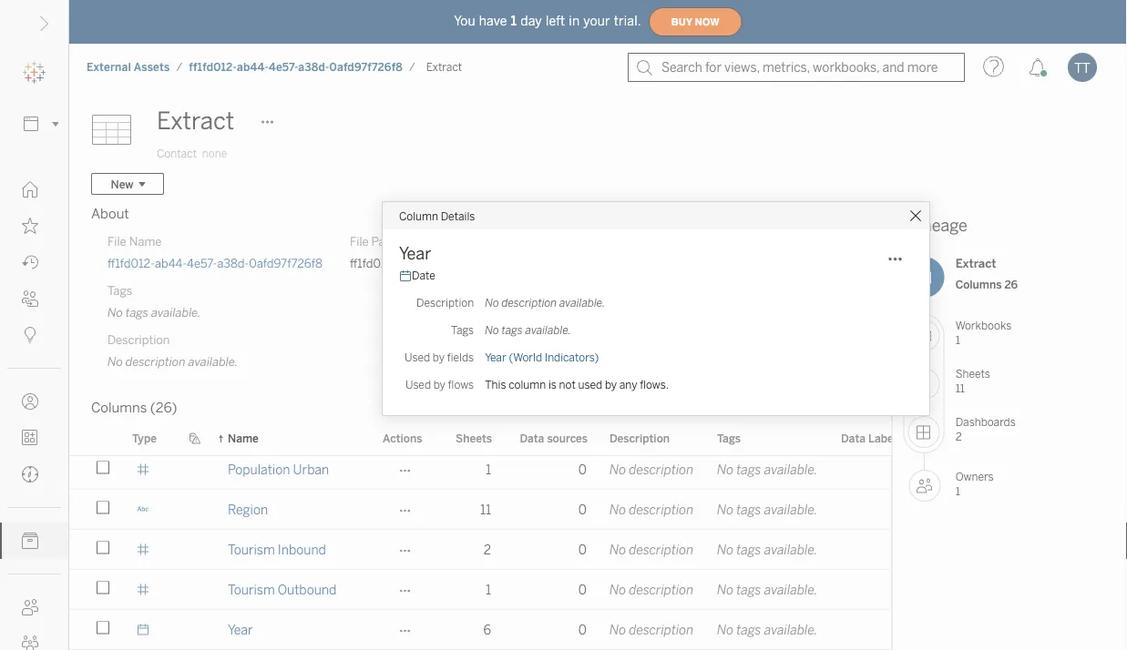 Task type: vqa. For each thing, say whether or not it's contained in the screenshot.


Task type: describe. For each thing, give the bounding box(es) containing it.
data for data sources
[[520, 432, 544, 445]]

grid containing population urban
[[69, 0, 1116, 651]]

(world
[[509, 351, 542, 364]]

sheets 11
[[956, 368, 990, 395]]

2 inside dashboards 2
[[956, 430, 962, 443]]

external assets / ff1fd012-ab44-4e57-a38d-0afd97f726f8 /
[[87, 61, 415, 74]]

workbooks
[[956, 319, 1012, 333]]

population urban link
[[228, 450, 329, 489]]

about
[[91, 206, 129, 222]]

1 down this
[[486, 462, 491, 477]]

description inside 'description no description available.'
[[126, 354, 186, 369]]

new
[[111, 177, 133, 191]]

integer image inside "row"
[[137, 584, 149, 596]]

assets
[[134, 61, 170, 74]]

ab44- for file name ff1fd012-ab44-4e57-a38d-0afd97f726f8
[[155, 256, 187, 271]]

outbound
[[278, 583, 337, 598]]

new button
[[91, 173, 164, 195]]

description no description available.
[[108, 333, 238, 369]]

year for year link
[[228, 623, 253, 638]]

11 inside "row"
[[480, 503, 491, 518]]

no description available.
[[485, 297, 605, 310]]

tourism for tourism inbound
[[228, 543, 275, 558]]

owners
[[956, 471, 994, 484]]

file for file path
[[350, 234, 369, 249]]

labels
[[868, 432, 902, 445]]

tourism inbound link
[[228, 530, 326, 570]]

2 real image from the top
[[137, 303, 149, 316]]

year link
[[228, 611, 253, 650]]

tags for year
[[737, 623, 761, 638]]

0 horizontal spatial 2
[[484, 543, 491, 558]]

no description for inbound
[[610, 543, 694, 558]]

tags for tourism outbound
[[737, 583, 761, 598]]

sheets for sheets 11
[[956, 368, 990, 381]]

a38d- for file path ff1fd012-ab44-4e57-a38d-0afd97f726f8
[[459, 256, 491, 271]]

4e57- for file name ff1fd012-ab44-4e57-a38d-0afd97f726f8
[[187, 256, 217, 271]]

1 up the 6
[[486, 583, 491, 598]]

population
[[228, 462, 290, 477]]

flows.
[[640, 379, 669, 392]]

year (world indicators)
[[485, 351, 599, 364]]

0 horizontal spatial columns
[[91, 400, 147, 416]]

1 real image from the top
[[137, 62, 149, 75]]

1 / from the left
[[176, 61, 182, 74]]

tags inside column details dialog
[[502, 324, 523, 337]]

have
[[479, 13, 507, 28]]

you have 1 day left in your trial.
[[454, 13, 641, 28]]

extract element
[[421, 61, 468, 74]]

none
[[202, 147, 227, 160]]

no description for urban
[[610, 462, 694, 477]]

file name ff1fd012-ab44-4e57-a38d-0afd97f726f8
[[108, 234, 323, 271]]

details
[[441, 209, 475, 223]]

by for flows
[[434, 379, 445, 392]]

row containing region
[[69, 490, 1116, 532]]

description inside "grid"
[[610, 432, 670, 445]]

5 0 from the top
[[578, 623, 587, 638]]

owners 1
[[956, 471, 994, 498]]

2 no description from the top
[[610, 503, 694, 518]]

not
[[559, 379, 576, 392]]

file path ff1fd012-ab44-4e57-a38d-0afd97f726f8
[[350, 234, 565, 271]]

extract columns 26
[[956, 257, 1018, 291]]

tags for region
[[737, 503, 761, 518]]

6
[[483, 623, 491, 638]]

string image
[[137, 503, 149, 516]]

buy now button
[[649, 7, 742, 36]]

0 vertical spatial extract
[[426, 61, 462, 74]]

description inside 'description no description available.'
[[108, 333, 170, 347]]

data sources
[[520, 432, 588, 445]]

in
[[569, 13, 580, 28]]

ff1fd012- for file name
[[108, 256, 155, 271]]

dashboards 2
[[956, 416, 1016, 443]]

region link
[[228, 490, 268, 529]]

description inside column details dialog
[[417, 297, 474, 310]]

no tags available. for year
[[717, 623, 818, 638]]

by for fields
[[433, 351, 445, 364]]

indicators)
[[545, 351, 599, 364]]

region
[[228, 503, 268, 518]]

day
[[520, 13, 542, 28]]

columns image
[[904, 257, 945, 298]]

2 real image from the top
[[137, 343, 149, 356]]

fields
[[447, 351, 474, 364]]

actions
[[383, 432, 422, 445]]

workbooks image
[[908, 320, 940, 352]]

no tags available. for region
[[717, 503, 818, 518]]

no tags available. inside column details dialog
[[485, 324, 571, 337]]

navigation panel element
[[0, 55, 68, 651]]

a38d- for file name ff1fd012-ab44-4e57-a38d-0afd97f726f8
[[217, 256, 249, 271]]

used
[[578, 379, 602, 392]]

tags for population urban
[[737, 462, 761, 477]]

sheets image
[[908, 368, 940, 400]]

row group inside "grid"
[[69, 0, 1012, 410]]

1 inside the owners 1
[[956, 485, 960, 498]]

data for data labels
[[841, 432, 866, 445]]

no inside tags no tags available.
[[108, 305, 123, 320]]

available. inside tags no tags available.
[[151, 305, 201, 320]]

description for population urban
[[629, 462, 694, 477]]

trial.
[[614, 13, 641, 28]]

ff1fd012- for file path
[[350, 256, 397, 271]]

contact
[[157, 147, 197, 160]]

columns (26)
[[91, 400, 177, 416]]

available. inside 'description no description available.'
[[188, 354, 238, 369]]

external assets link
[[86, 60, 171, 75]]

tags no tags available.
[[108, 283, 201, 320]]

used for used by flows
[[405, 379, 431, 392]]

used for used by fields
[[405, 351, 430, 364]]

no tags available. for tourism outbound
[[717, 583, 818, 598]]

name inside file name ff1fd012-ab44-4e57-a38d-0afd97f726f8
[[129, 234, 162, 249]]

contact none
[[157, 147, 227, 160]]

column
[[509, 379, 546, 392]]

description inside column details dialog
[[502, 297, 557, 310]]



Task type: locate. For each thing, give the bounding box(es) containing it.
1 horizontal spatial 11
[[956, 382, 965, 395]]

data left labels
[[841, 432, 866, 445]]

2 tourism from the top
[[228, 583, 275, 598]]

a38d- inside file name ff1fd012-ab44-4e57-a38d-0afd97f726f8
[[217, 256, 249, 271]]

0 vertical spatial real image
[[137, 263, 149, 276]]

main navigation. press the up and down arrow keys to access links. element
[[0, 171, 68, 651]]

2 horizontal spatial extract
[[956, 257, 996, 271]]

left
[[546, 13, 565, 28]]

description for tourism inbound
[[629, 543, 694, 558]]

1 horizontal spatial description
[[417, 297, 474, 310]]

used
[[405, 351, 430, 364], [405, 379, 431, 392]]

1 row from the top
[[69, 0, 1012, 9]]

1 vertical spatial integer image
[[137, 423, 149, 436]]

1 row group from the top
[[69, 0, 1012, 410]]

2
[[956, 430, 962, 443], [484, 543, 491, 558]]

type
[[132, 432, 157, 445]]

data labels
[[841, 432, 902, 445]]

1 down "workbooks"
[[956, 334, 960, 347]]

1 horizontal spatial a38d-
[[298, 61, 329, 74]]

2 data from the left
[[841, 432, 866, 445]]

1 horizontal spatial year
[[399, 244, 431, 264]]

5 no description from the top
[[610, 623, 694, 638]]

1 horizontal spatial columns
[[956, 278, 1002, 291]]

1 tourism from the top
[[228, 543, 275, 558]]

no tags available.
[[485, 324, 571, 337], [717, 462, 818, 477], [717, 503, 818, 518], [717, 543, 818, 558], [717, 583, 818, 598], [717, 623, 818, 638]]

tags
[[108, 283, 132, 298], [451, 324, 474, 337], [717, 432, 741, 445]]

tags inside column details dialog
[[451, 324, 474, 337]]

0 vertical spatial used
[[405, 351, 430, 364]]

buy now
[[671, 16, 720, 28]]

1 horizontal spatial /
[[409, 61, 415, 74]]

0 vertical spatial sheets
[[956, 368, 990, 381]]

description for region
[[629, 503, 694, 518]]

4 row from the top
[[69, 530, 1116, 572]]

name up population
[[228, 432, 259, 445]]

1 horizontal spatial sheets
[[956, 368, 990, 381]]

real image up 'description no description available.'
[[137, 303, 149, 316]]

2 0 from the top
[[578, 503, 587, 518]]

1 used from the top
[[405, 351, 430, 364]]

2 horizontal spatial year
[[485, 351, 506, 364]]

used by flows
[[405, 379, 474, 392]]

tags inside tags no tags available.
[[126, 305, 149, 320]]

name
[[129, 234, 162, 249], [228, 432, 259, 445]]

data
[[520, 432, 544, 445], [841, 432, 866, 445]]

file down about
[[108, 234, 126, 249]]

2 up the 6
[[484, 543, 491, 558]]

real image down string icon
[[137, 544, 149, 556]]

no description for outbound
[[610, 583, 694, 598]]

population urban
[[228, 462, 329, 477]]

sheets
[[956, 368, 990, 381], [456, 432, 492, 445]]

row group containing population urban
[[69, 410, 1116, 651]]

2 vertical spatial tags
[[717, 432, 741, 445]]

1 0 from the top
[[578, 462, 587, 477]]

sources
[[547, 432, 588, 445]]

columns up the type
[[91, 400, 147, 416]]

by left the fields
[[433, 351, 445, 364]]

sheets for sheets
[[456, 432, 492, 445]]

workbooks 1
[[956, 319, 1012, 347]]

1 vertical spatial tags
[[451, 324, 474, 337]]

3 no description from the top
[[610, 543, 694, 558]]

1 horizontal spatial 4e57-
[[269, 61, 298, 74]]

flows
[[448, 379, 474, 392]]

extract
[[426, 61, 462, 74], [157, 107, 234, 135], [956, 257, 996, 271]]

now
[[695, 16, 720, 28]]

no tags available. for population urban
[[717, 462, 818, 477]]

1 data from the left
[[520, 432, 544, 445]]

0 horizontal spatial name
[[129, 234, 162, 249]]

tourism
[[228, 543, 275, 558], [228, 583, 275, 598]]

real image
[[137, 263, 149, 276], [137, 343, 149, 356]]

0 horizontal spatial file
[[108, 234, 126, 249]]

2 file from the left
[[350, 234, 369, 249]]

1 file from the left
[[108, 234, 126, 249]]

ff1fd012- inside file name ff1fd012-ab44-4e57-a38d-0afd97f726f8
[[108, 256, 155, 271]]

4 real image from the top
[[137, 544, 149, 556]]

0 horizontal spatial year
[[228, 623, 253, 638]]

0 vertical spatial columns
[[956, 278, 1002, 291]]

1 real image from the top
[[137, 263, 149, 276]]

0 for inbound
[[578, 543, 587, 558]]

1 vertical spatial extract
[[157, 107, 234, 135]]

1 vertical spatial sheets
[[456, 432, 492, 445]]

3 row from the top
[[69, 490, 1116, 532]]

by left the flows
[[434, 379, 445, 392]]

integer image down columns (26)
[[137, 423, 149, 436]]

real image
[[137, 62, 149, 75], [137, 303, 149, 316], [137, 463, 149, 476], [137, 544, 149, 556]]

ff1fd012- up tags no tags available.
[[108, 256, 155, 271]]

1 inside "workbooks 1"
[[956, 334, 960, 347]]

tags inside tags no tags available.
[[108, 283, 132, 298]]

ff1fd012- down path
[[350, 256, 397, 271]]

/
[[176, 61, 182, 74], [409, 61, 415, 74]]

sheets down the flows
[[456, 432, 492, 445]]

a38d- inside file path ff1fd012-ab44-4e57-a38d-0afd97f726f8
[[459, 256, 491, 271]]

tourism outbound
[[228, 583, 337, 598]]

file inside file name ff1fd012-ab44-4e57-a38d-0afd97f726f8
[[108, 234, 126, 249]]

ff1fd012-
[[189, 61, 237, 74], [108, 256, 155, 271], [350, 256, 397, 271]]

2 vertical spatial integer image
[[137, 584, 149, 596]]

1 vertical spatial 2
[[484, 543, 491, 558]]

2 used from the top
[[405, 379, 431, 392]]

2 integer image from the top
[[137, 423, 149, 436]]

2 row group from the top
[[69, 410, 1116, 651]]

0 horizontal spatial description
[[108, 333, 170, 347]]

0 horizontal spatial /
[[176, 61, 182, 74]]

6 row from the top
[[69, 611, 1116, 651]]

tourism down the "region"
[[228, 543, 275, 558]]

1 horizontal spatial 0afd97f726f8
[[329, 61, 403, 74]]

2 horizontal spatial description
[[610, 432, 670, 445]]

year for year (world indicators)
[[485, 351, 506, 364]]

real image down the type
[[137, 463, 149, 476]]

1 horizontal spatial ab44-
[[237, 61, 269, 74]]

2 horizontal spatial ff1fd012-
[[350, 256, 397, 271]]

2 down the dashboards
[[956, 430, 962, 443]]

columns left '26'
[[956, 278, 1002, 291]]

1 vertical spatial 11
[[480, 503, 491, 518]]

(26)
[[150, 400, 177, 416]]

1 vertical spatial columns
[[91, 400, 147, 416]]

real image right external
[[137, 62, 149, 75]]

tourism for tourism outbound
[[228, 583, 275, 598]]

extract inside extract columns 26
[[956, 257, 996, 271]]

ff1fd012-ab44-4e57-a38d-0afd97f726f8 link
[[188, 60, 404, 75], [108, 255, 323, 272]]

1 vertical spatial year
[[485, 351, 506, 364]]

0afd97f726f8 for file name ff1fd012-ab44-4e57-a38d-0afd97f726f8
[[249, 256, 323, 271]]

0 vertical spatial name
[[129, 234, 162, 249]]

0afd97f726f8 inside file path ff1fd012-ab44-4e57-a38d-0afd97f726f8
[[491, 256, 565, 271]]

columns
[[956, 278, 1002, 291], [91, 400, 147, 416]]

description down date
[[417, 297, 474, 310]]

1 no description from the top
[[610, 462, 694, 477]]

/ right assets
[[176, 61, 182, 74]]

ab44- inside file path ff1fd012-ab44-4e57-a38d-0afd97f726f8
[[397, 256, 429, 271]]

4e57- inside file name ff1fd012-ab44-4e57-a38d-0afd97f726f8
[[187, 256, 217, 271]]

lineage
[[909, 216, 968, 236]]

description down "any"
[[610, 432, 670, 445]]

0 horizontal spatial 4e57-
[[187, 256, 217, 271]]

0afd97f726f8
[[329, 61, 403, 74], [249, 256, 323, 271], [491, 256, 565, 271]]

tourism up year link
[[228, 583, 275, 598]]

ab44- for file path ff1fd012-ab44-4e57-a38d-0afd97f726f8
[[397, 256, 429, 271]]

tags for tourism inbound
[[737, 543, 761, 558]]

inbound
[[278, 543, 326, 558]]

path
[[371, 234, 396, 249]]

1 horizontal spatial name
[[228, 432, 259, 445]]

1 integer image from the top
[[137, 183, 149, 195]]

4e57-
[[269, 61, 298, 74], [187, 256, 217, 271], [429, 256, 459, 271]]

this column is not used by any flows.
[[485, 379, 669, 392]]

real image up tags no tags available.
[[137, 263, 149, 276]]

2 horizontal spatial tags
[[717, 432, 741, 445]]

1 horizontal spatial extract
[[426, 61, 462, 74]]

row containing year
[[69, 611, 1116, 651]]

file left path
[[350, 234, 369, 249]]

2 / from the left
[[409, 61, 415, 74]]

1 vertical spatial real image
[[137, 343, 149, 356]]

column details dialog
[[383, 202, 929, 416]]

2 vertical spatial year
[[228, 623, 253, 638]]

0 for urban
[[578, 462, 587, 477]]

1 vertical spatial name
[[228, 432, 259, 445]]

you
[[454, 13, 475, 28]]

11 inside sheets 11
[[956, 382, 965, 395]]

1 vertical spatial ff1fd012-ab44-4e57-a38d-0afd97f726f8 link
[[108, 255, 323, 272]]

extract down lineage on the top right
[[956, 257, 996, 271]]

0 vertical spatial 2
[[956, 430, 962, 443]]

tags
[[126, 305, 149, 320], [502, 324, 523, 337], [737, 462, 761, 477], [737, 503, 761, 518], [737, 543, 761, 558], [737, 583, 761, 598], [737, 623, 761, 638]]

extract up contact none
[[157, 107, 234, 135]]

1 horizontal spatial tags
[[451, 324, 474, 337]]

owners image
[[909, 470, 941, 502]]

data left sources
[[520, 432, 544, 445]]

0 vertical spatial year
[[399, 244, 431, 264]]

any
[[619, 379, 637, 392]]

description for tourism outbound
[[629, 583, 694, 598]]

used up used by flows
[[405, 351, 430, 364]]

0 horizontal spatial 0afd97f726f8
[[249, 256, 323, 271]]

0 horizontal spatial tags
[[108, 283, 132, 298]]

/ left extract element
[[409, 61, 415, 74]]

0afd97f726f8 inside file name ff1fd012-ab44-4e57-a38d-0afd97f726f8
[[249, 256, 323, 271]]

row
[[69, 0, 1012, 9], [69, 450, 1012, 490], [69, 490, 1116, 532], [69, 530, 1116, 572], [69, 570, 1116, 612], [69, 611, 1116, 651]]

your
[[583, 13, 610, 28]]

column
[[399, 209, 438, 223]]

row group
[[69, 0, 1012, 410], [69, 410, 1116, 651]]

4 no description from the top
[[610, 583, 694, 598]]

0 vertical spatial tourism
[[228, 543, 275, 558]]

2 horizontal spatial a38d-
[[459, 256, 491, 271]]

buy
[[671, 16, 692, 28]]

0 vertical spatial tags
[[108, 283, 132, 298]]

2 horizontal spatial 4e57-
[[429, 256, 459, 271]]

3 real image from the top
[[137, 463, 149, 476]]

0 vertical spatial 11
[[956, 382, 965, 395]]

1 horizontal spatial data
[[841, 432, 866, 445]]

5 row from the top
[[69, 570, 1116, 612]]

0 horizontal spatial ab44-
[[155, 256, 187, 271]]

integer image right new
[[137, 183, 149, 195]]

0 horizontal spatial sheets
[[456, 432, 492, 445]]

2 row from the top
[[69, 450, 1012, 490]]

table image
[[91, 103, 146, 158]]

ab44- inside file name ff1fd012-ab44-4e57-a38d-0afd97f726f8
[[155, 256, 187, 271]]

2 horizontal spatial ab44-
[[397, 256, 429, 271]]

used by fields
[[405, 351, 474, 364]]

column details
[[399, 209, 475, 223]]

0 vertical spatial description
[[417, 297, 474, 310]]

0 horizontal spatial a38d-
[[217, 256, 249, 271]]

no inside 'description no description available.'
[[108, 354, 123, 369]]

tourism inbound
[[228, 543, 326, 558]]

row containing population urban
[[69, 450, 1012, 490]]

columns inside extract columns 26
[[956, 278, 1002, 291]]

0 horizontal spatial data
[[520, 432, 544, 445]]

file
[[108, 234, 126, 249], [350, 234, 369, 249]]

no description
[[610, 462, 694, 477], [610, 503, 694, 518], [610, 543, 694, 558], [610, 583, 694, 598], [610, 623, 694, 638]]

dashboards image
[[908, 416, 940, 448]]

2 horizontal spatial 0afd97f726f8
[[491, 256, 565, 271]]

by
[[433, 351, 445, 364], [434, 379, 445, 392], [605, 379, 617, 392]]

1 down 'owners' at the right bottom of page
[[956, 485, 960, 498]]

urban
[[293, 462, 329, 477]]

date image
[[137, 624, 149, 636]]

0 horizontal spatial 11
[[480, 503, 491, 518]]

0afd97f726f8 for file path ff1fd012-ab44-4e57-a38d-0afd97f726f8
[[491, 256, 565, 271]]

real image down tags no tags available.
[[137, 343, 149, 356]]

1
[[511, 13, 517, 28], [956, 334, 960, 347], [486, 462, 491, 477], [956, 485, 960, 498], [486, 583, 491, 598]]

3 integer image from the top
[[137, 584, 149, 596]]

no tags available. for tourism inbound
[[717, 543, 818, 558]]

1 vertical spatial tourism
[[228, 583, 275, 598]]

is
[[548, 379, 557, 392]]

1 horizontal spatial ff1fd012-
[[189, 61, 237, 74]]

used down used by fields
[[405, 379, 431, 392]]

4e57- inside file path ff1fd012-ab44-4e57-a38d-0afd97f726f8
[[429, 256, 459, 271]]

description for year
[[629, 623, 694, 638]]

extract down "you"
[[426, 61, 462, 74]]

description
[[417, 297, 474, 310], [108, 333, 170, 347], [610, 432, 670, 445]]

year up this
[[485, 351, 506, 364]]

0 horizontal spatial extract
[[157, 107, 234, 135]]

0 for outbound
[[578, 583, 587, 598]]

row containing tourism inbound
[[69, 530, 1116, 572]]

0 horizontal spatial ff1fd012-
[[108, 256, 155, 271]]

3 0 from the top
[[578, 543, 587, 558]]

by left "any"
[[605, 379, 617, 392]]

a38d-
[[298, 61, 329, 74], [217, 256, 249, 271], [459, 256, 491, 271]]

11
[[956, 382, 965, 395], [480, 503, 491, 518]]

1 left the day
[[511, 13, 517, 28]]

sheets down "workbooks 1"
[[956, 368, 990, 381]]

description
[[502, 297, 557, 310], [126, 354, 186, 369], [629, 462, 694, 477], [629, 503, 694, 518], [629, 543, 694, 558], [629, 583, 694, 598], [629, 623, 694, 638]]

date
[[412, 269, 435, 282]]

1 horizontal spatial 2
[[956, 430, 962, 443]]

2 vertical spatial extract
[[956, 257, 996, 271]]

no
[[485, 297, 499, 310], [108, 305, 123, 320], [485, 324, 499, 337], [108, 354, 123, 369], [610, 462, 626, 477], [717, 462, 734, 477], [610, 503, 626, 518], [717, 503, 734, 518], [610, 543, 626, 558], [717, 543, 734, 558], [610, 583, 626, 598], [717, 583, 734, 598], [610, 623, 626, 638], [717, 623, 734, 638]]

4 0 from the top
[[578, 583, 587, 598]]

1 horizontal spatial file
[[350, 234, 369, 249]]

file for file name
[[108, 234, 126, 249]]

1 vertical spatial description
[[108, 333, 170, 347]]

name down about
[[129, 234, 162, 249]]

4e57- for file path ff1fd012-ab44-4e57-a38d-0afd97f726f8
[[429, 256, 459, 271]]

26
[[1005, 278, 1018, 291]]

ab44-
[[237, 61, 269, 74], [155, 256, 187, 271], [397, 256, 429, 271]]

this
[[485, 379, 506, 392]]

year down the tourism outbound
[[228, 623, 253, 638]]

row containing tourism outbound
[[69, 570, 1116, 612]]

ff1fd012- right assets
[[189, 61, 237, 74]]

integer image
[[137, 183, 149, 195], [137, 423, 149, 436], [137, 584, 149, 596]]

description down tags no tags available.
[[108, 333, 170, 347]]

integer image up date icon
[[137, 584, 149, 596]]

year
[[399, 244, 431, 264], [485, 351, 506, 364], [228, 623, 253, 638]]

0 vertical spatial ff1fd012-ab44-4e57-a38d-0afd97f726f8 link
[[188, 60, 404, 75]]

tourism outbound link
[[228, 570, 337, 610]]

file inside file path ff1fd012-ab44-4e57-a38d-0afd97f726f8
[[350, 234, 369, 249]]

2 vertical spatial description
[[610, 432, 670, 445]]

calendar base icon image
[[399, 270, 412, 282]]

grid
[[69, 0, 1116, 651]]

external
[[87, 61, 131, 74]]

ff1fd012- inside file path ff1fd012-ab44-4e57-a38d-0afd97f726f8
[[350, 256, 397, 271]]

0 vertical spatial integer image
[[137, 183, 149, 195]]

dashboards
[[956, 416, 1016, 429]]

1 vertical spatial used
[[405, 379, 431, 392]]

0
[[578, 462, 587, 477], [578, 503, 587, 518], [578, 543, 587, 558], [578, 583, 587, 598], [578, 623, 587, 638]]

year (world indicators) link
[[485, 351, 599, 364]]

year up date
[[399, 244, 431, 264]]



